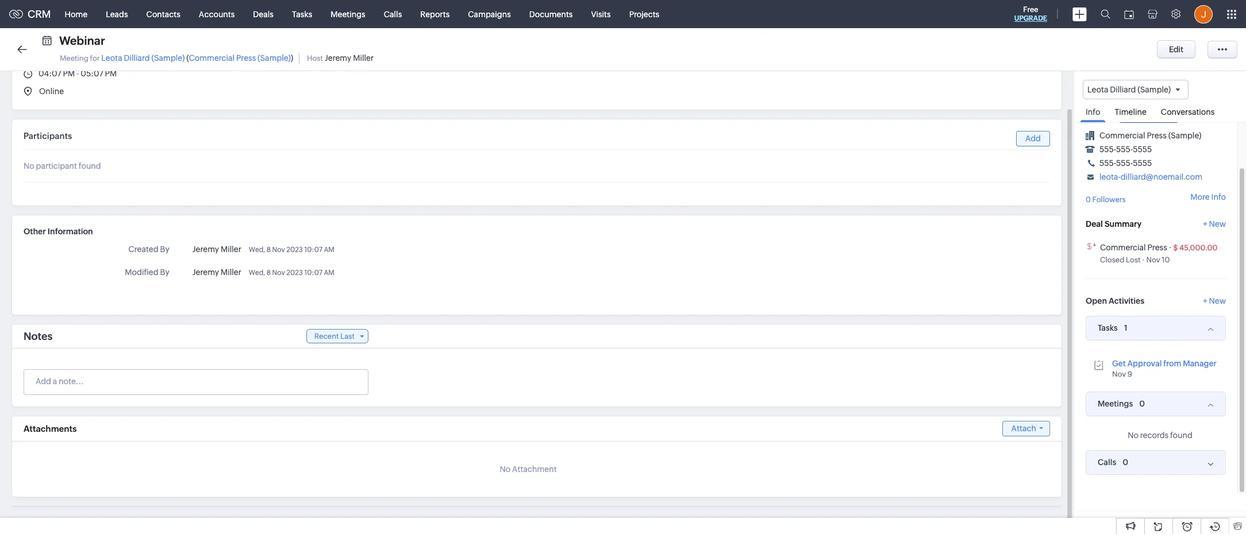 Task type: describe. For each thing, give the bounding box(es) containing it.
add link
[[1017, 131, 1051, 147]]

1 vertical spatial calls
[[1099, 459, 1117, 468]]

1 horizontal spatial info
[[1212, 193, 1227, 202]]

leota-dilliard@noemail.com
[[1100, 173, 1203, 182]]

accounts link
[[190, 0, 244, 28]]

0 vertical spatial ·
[[1170, 243, 1172, 252]]

tasks link
[[283, 0, 322, 28]]

8 for modified by
[[267, 269, 271, 277]]

lost
[[1127, 256, 1141, 264]]

leads link
[[97, 0, 137, 28]]

create menu image
[[1073, 7, 1088, 21]]

2 555-555-5555 from the top
[[1100, 159, 1153, 168]]

jeremy miller for modified by
[[193, 268, 242, 277]]

+ new link
[[1204, 220, 1227, 234]]

deal summary
[[1086, 220, 1142, 229]]

2 + new from the top
[[1204, 297, 1227, 306]]

dilliard@noemail.com
[[1121, 173, 1203, 182]]

other information
[[24, 227, 93, 236]]

miller for modified by
[[221, 268, 242, 277]]

documents
[[530, 9, 573, 19]]

(
[[186, 53, 189, 63]]

9
[[1128, 370, 1133, 379]]

wed, for modified by
[[249, 269, 265, 277]]

45,000.00
[[1180, 244, 1218, 252]]

am for created by
[[324, 246, 335, 254]]

approval
[[1128, 359, 1163, 368]]

04:07
[[39, 69, 61, 78]]

search element
[[1095, 0, 1118, 28]]

deals
[[253, 9, 274, 19]]

modified
[[125, 268, 159, 277]]

leota inside leota dilliard (sample) field
[[1088, 85, 1109, 94]]

0 for calls
[[1123, 458, 1129, 467]]

add
[[1026, 134, 1042, 143]]

)
[[291, 53, 293, 63]]

last
[[341, 332, 355, 341]]

2 5555 from the top
[[1134, 159, 1153, 168]]

visits link
[[582, 0, 620, 28]]

no attachment
[[500, 465, 557, 475]]

2 + from the top
[[1204, 297, 1208, 306]]

1
[[1125, 324, 1128, 333]]

no participant found
[[24, 162, 101, 171]]

wed, for created by
[[249, 246, 265, 254]]

campaigns link
[[459, 0, 520, 28]]

meeting
[[60, 54, 89, 63]]

2 new from the top
[[1210, 297, 1227, 306]]

attachments
[[24, 424, 77, 434]]

10
[[1162, 256, 1171, 264]]

summary
[[1105, 220, 1142, 229]]

0 horizontal spatial meetings
[[331, 9, 366, 19]]

recent last
[[314, 332, 355, 341]]

host jeremy miller
[[307, 53, 374, 63]]

leota-
[[1100, 173, 1121, 182]]

leota dilliard (sample) link
[[101, 53, 185, 63]]

get approval from manager link
[[1113, 359, 1218, 368]]

online
[[39, 87, 64, 96]]

no records found
[[1129, 431, 1193, 440]]

host
[[307, 54, 323, 63]]

projects
[[630, 9, 660, 19]]

0 vertical spatial info
[[1086, 108, 1101, 117]]

05:07
[[81, 69, 103, 78]]

manager
[[1184, 359, 1218, 368]]

commercial press link
[[1101, 243, 1168, 252]]

more info link
[[1191, 193, 1227, 202]]

get
[[1113, 359, 1127, 368]]

found for no records found
[[1171, 431, 1193, 440]]

contacts link
[[137, 0, 190, 28]]

1 vertical spatial commercial press (sample) link
[[1100, 131, 1202, 140]]

info link
[[1081, 100, 1107, 123]]

commercial press · $ 45,000.00 closed lost · nov 10
[[1101, 243, 1218, 264]]

open
[[1086, 297, 1108, 306]]

by for created by
[[160, 245, 170, 254]]

from
[[1164, 359, 1182, 368]]

04:07 pm - 05:07 pm
[[39, 69, 117, 78]]

$
[[1174, 244, 1179, 252]]

commercial press (sample)
[[1100, 131, 1202, 140]]

campaigns
[[468, 9, 511, 19]]

1 new from the top
[[1210, 220, 1227, 229]]

more
[[1191, 193, 1211, 202]]

conversations
[[1162, 108, 1216, 117]]

created
[[129, 245, 159, 254]]

leota-dilliard@noemail.com link
[[1100, 173, 1203, 182]]

0 vertical spatial commercial press (sample) link
[[189, 53, 291, 63]]

crm link
[[9, 8, 51, 20]]

created by
[[129, 245, 170, 254]]

other
[[24, 227, 46, 236]]

wed, 8 nov 2023 10:07 am for created by
[[249, 246, 335, 254]]

0 for meetings
[[1140, 400, 1146, 409]]

create menu element
[[1066, 0, 1095, 28]]

deals link
[[244, 0, 283, 28]]



Task type: vqa. For each thing, say whether or not it's contained in the screenshot.
the left PM
yes



Task type: locate. For each thing, give the bounding box(es) containing it.
no for no records found
[[1129, 431, 1139, 440]]

meetings up host jeremy miller on the top
[[331, 9, 366, 19]]

press left )
[[236, 53, 256, 63]]

1 vertical spatial 5555
[[1134, 159, 1153, 168]]

reports
[[421, 9, 450, 19]]

0 vertical spatial +
[[1204, 220, 1208, 229]]

2 jeremy miller from the top
[[193, 268, 242, 277]]

timeline
[[1115, 108, 1147, 117]]

1 10:07 from the top
[[305, 246, 323, 254]]

+ new down more info "link"
[[1204, 220, 1227, 229]]

2 vertical spatial 0
[[1123, 458, 1129, 467]]

commercial press (sample) link down timeline
[[1100, 131, 1202, 140]]

1 horizontal spatial no
[[500, 465, 511, 475]]

1 vertical spatial 8
[[267, 269, 271, 277]]

0
[[1086, 196, 1092, 204], [1140, 400, 1146, 409], [1123, 458, 1129, 467]]

press
[[236, 53, 256, 63], [1148, 131, 1167, 140], [1148, 243, 1168, 252]]

info right the more
[[1212, 193, 1227, 202]]

1 horizontal spatial tasks
[[1099, 324, 1119, 333]]

press up 10
[[1148, 243, 1168, 252]]

free
[[1024, 5, 1039, 14]]

0 horizontal spatial dilliard
[[124, 53, 150, 63]]

555-555-5555 down "commercial press (sample)"
[[1100, 145, 1153, 154]]

0 horizontal spatial no
[[24, 162, 34, 171]]

2 vertical spatial jeremy
[[193, 268, 219, 277]]

wed,
[[249, 246, 265, 254], [249, 269, 265, 277]]

pm right 05:07
[[105, 69, 117, 78]]

0 vertical spatial jeremy miller
[[193, 245, 242, 254]]

1 vertical spatial info
[[1212, 193, 1227, 202]]

notes
[[24, 331, 53, 343]]

no left records
[[1129, 431, 1139, 440]]

by right the created on the left of page
[[160, 245, 170, 254]]

no left "participant"
[[24, 162, 34, 171]]

0 horizontal spatial ·
[[1143, 256, 1146, 264]]

1 vertical spatial 10:07
[[305, 269, 323, 277]]

leota dilliard (sample)
[[1088, 85, 1172, 94]]

contacts
[[146, 9, 181, 19]]

2 am from the top
[[324, 269, 335, 277]]

10:07 for created by
[[305, 246, 323, 254]]

participants
[[24, 131, 72, 141]]

modified by
[[125, 268, 170, 277]]

projects link
[[620, 0, 669, 28]]

555-555-5555 up leota-
[[1100, 159, 1153, 168]]

1 5555 from the top
[[1134, 145, 1153, 154]]

0 down no records found
[[1123, 458, 1129, 467]]

leads
[[106, 9, 128, 19]]

followers
[[1093, 196, 1127, 204]]

2 vertical spatial press
[[1148, 243, 1168, 252]]

recent
[[314, 332, 339, 341]]

search image
[[1101, 9, 1111, 19]]

information
[[48, 227, 93, 236]]

crm
[[28, 8, 51, 20]]

1 vertical spatial commercial
[[1100, 131, 1146, 140]]

0 vertical spatial 10:07
[[305, 246, 323, 254]]

visits
[[592, 9, 611, 19]]

2 8 from the top
[[267, 269, 271, 277]]

attach link
[[1003, 422, 1051, 437]]

no for no participant found
[[24, 162, 34, 171]]

· left $
[[1170, 243, 1172, 252]]

0 horizontal spatial commercial press (sample) link
[[189, 53, 291, 63]]

get approval from manager nov 9
[[1113, 359, 1218, 379]]

timeline link
[[1110, 100, 1153, 122]]

2 wed, from the top
[[249, 269, 265, 277]]

(sample) up timeline link in the right of the page
[[1138, 85, 1172, 94]]

nov inside get approval from manager nov 9
[[1113, 370, 1127, 379]]

2 10:07 from the top
[[305, 269, 323, 277]]

0 vertical spatial 2023
[[287, 246, 303, 254]]

dilliard inside field
[[1111, 85, 1137, 94]]

commercial down accounts
[[189, 53, 235, 63]]

0 vertical spatial 5555
[[1134, 145, 1153, 154]]

1 vertical spatial press
[[1148, 131, 1167, 140]]

0 vertical spatial wed, 8 nov 2023 10:07 am
[[249, 246, 335, 254]]

2 horizontal spatial no
[[1129, 431, 1139, 440]]

1 vertical spatial am
[[324, 269, 335, 277]]

0 vertical spatial no
[[24, 162, 34, 171]]

participant
[[36, 162, 77, 171]]

0 vertical spatial am
[[324, 246, 335, 254]]

dilliard right for
[[124, 53, 150, 63]]

2 by from the top
[[160, 268, 170, 277]]

0 horizontal spatial calls
[[384, 9, 402, 19]]

1 vertical spatial no
[[1129, 431, 1139, 440]]

new
[[1210, 220, 1227, 229], [1210, 297, 1227, 306]]

1 horizontal spatial ·
[[1170, 243, 1172, 252]]

activities
[[1110, 297, 1145, 306]]

+ new down 45,000.00
[[1204, 297, 1227, 306]]

0 horizontal spatial pm
[[63, 69, 75, 78]]

(sample) left host
[[258, 53, 291, 63]]

· right lost
[[1143, 256, 1146, 264]]

leota up info link
[[1088, 85, 1109, 94]]

commercial up lost
[[1101, 243, 1147, 252]]

closed
[[1101, 256, 1125, 264]]

am
[[324, 246, 335, 254], [324, 269, 335, 277]]

conversations link
[[1156, 100, 1221, 122]]

None button
[[1158, 40, 1196, 59]]

1 vertical spatial found
[[1171, 431, 1193, 440]]

+
[[1204, 220, 1208, 229], [1204, 297, 1208, 306]]

1 vertical spatial 555-555-5555
[[1100, 159, 1153, 168]]

1 horizontal spatial meetings
[[1099, 400, 1134, 409]]

0 vertical spatial by
[[160, 245, 170, 254]]

5555 up the leota-dilliard@noemail.com link
[[1134, 159, 1153, 168]]

0 vertical spatial 8
[[267, 246, 271, 254]]

no
[[24, 162, 34, 171], [1129, 431, 1139, 440], [500, 465, 511, 475]]

2023 for created by
[[287, 246, 303, 254]]

2023
[[287, 246, 303, 254], [287, 269, 303, 277]]

jeremy miller for created by
[[193, 245, 242, 254]]

2 vertical spatial miller
[[221, 268, 242, 277]]

meeting for leota dilliard (sample) ( commercial press (sample) )
[[60, 53, 293, 63]]

commercial press (sample) link
[[189, 53, 291, 63], [1100, 131, 1202, 140]]

1 8 from the top
[[267, 246, 271, 254]]

0 horizontal spatial tasks
[[292, 9, 312, 19]]

0 vertical spatial press
[[236, 53, 256, 63]]

1 vertical spatial dilliard
[[1111, 85, 1137, 94]]

1 + from the top
[[1204, 220, 1208, 229]]

free upgrade
[[1015, 5, 1048, 22]]

by right modified
[[160, 268, 170, 277]]

0 vertical spatial meetings
[[331, 9, 366, 19]]

8 for created by
[[267, 246, 271, 254]]

jeremy miller
[[193, 245, 242, 254], [193, 268, 242, 277]]

attach
[[1012, 424, 1037, 434]]

info left timeline
[[1086, 108, 1101, 117]]

more info
[[1191, 193, 1227, 202]]

dilliard up timeline link in the right of the page
[[1111, 85, 1137, 94]]

Leota Dilliard (Sample) field
[[1084, 80, 1189, 100]]

0 horizontal spatial leota
[[101, 53, 122, 63]]

5555 down "commercial press (sample)"
[[1134, 145, 1153, 154]]

records
[[1141, 431, 1169, 440]]

1 jeremy miller from the top
[[193, 245, 242, 254]]

dilliard
[[124, 53, 150, 63], [1111, 85, 1137, 94]]

wed, 8 nov 2023 10:07 am
[[249, 246, 335, 254], [249, 269, 335, 277]]

0 vertical spatial jeremy
[[325, 53, 352, 63]]

0 horizontal spatial info
[[1086, 108, 1101, 117]]

commercial for commercial press (sample)
[[1100, 131, 1146, 140]]

+ down 45,000.00
[[1204, 297, 1208, 306]]

0 vertical spatial + new
[[1204, 220, 1227, 229]]

commercial for commercial press · $ 45,000.00 closed lost · nov 10
[[1101, 243, 1147, 252]]

(sample) inside field
[[1138, 85, 1172, 94]]

home
[[65, 9, 88, 19]]

commercial down timeline
[[1100, 131, 1146, 140]]

555-555-5555
[[1100, 145, 1153, 154], [1100, 159, 1153, 168]]

commercial inside commercial press · $ 45,000.00 closed lost · nov 10
[[1101, 243, 1147, 252]]

press down timeline link in the right of the page
[[1148, 131, 1167, 140]]

2 vertical spatial commercial
[[1101, 243, 1147, 252]]

0 vertical spatial leota
[[101, 53, 122, 63]]

profile image
[[1195, 5, 1214, 23]]

1 vertical spatial tasks
[[1099, 324, 1119, 333]]

miller for created by
[[221, 245, 242, 254]]

by for modified by
[[160, 268, 170, 277]]

2 vertical spatial no
[[500, 465, 511, 475]]

1 horizontal spatial pm
[[105, 69, 117, 78]]

1 vertical spatial leota
[[1088, 85, 1109, 94]]

1 horizontal spatial commercial press (sample) link
[[1100, 131, 1202, 140]]

press inside commercial press · $ 45,000.00 closed lost · nov 10
[[1148, 243, 1168, 252]]

·
[[1170, 243, 1172, 252], [1143, 256, 1146, 264]]

meetings down 9
[[1099, 400, 1134, 409]]

1 by from the top
[[160, 245, 170, 254]]

10:07
[[305, 246, 323, 254], [305, 269, 323, 277]]

1 vertical spatial by
[[160, 268, 170, 277]]

deal
[[1086, 220, 1104, 229]]

pm left -
[[63, 69, 75, 78]]

1 vertical spatial miller
[[221, 245, 242, 254]]

accounts
[[199, 9, 235, 19]]

1 vertical spatial 0
[[1140, 400, 1146, 409]]

8
[[267, 246, 271, 254], [267, 269, 271, 277]]

0 vertical spatial calls
[[384, 9, 402, 19]]

(sample) left (
[[152, 53, 185, 63]]

0 followers
[[1086, 196, 1127, 204]]

1 wed, 8 nov 2023 10:07 am from the top
[[249, 246, 335, 254]]

0 vertical spatial commercial
[[189, 53, 235, 63]]

1 horizontal spatial found
[[1171, 431, 1193, 440]]

jeremy for modified by
[[193, 268, 219, 277]]

1 2023 from the top
[[287, 246, 303, 254]]

meetings link
[[322, 0, 375, 28]]

am for modified by
[[324, 269, 335, 277]]

0 horizontal spatial found
[[79, 162, 101, 171]]

2 2023 from the top
[[287, 269, 303, 277]]

commercial
[[189, 53, 235, 63], [1100, 131, 1146, 140], [1101, 243, 1147, 252]]

0 vertical spatial wed,
[[249, 246, 265, 254]]

(sample)
[[152, 53, 185, 63], [258, 53, 291, 63], [1138, 85, 1172, 94], [1169, 131, 1202, 140]]

1 horizontal spatial leota
[[1088, 85, 1109, 94]]

(sample) down conversations
[[1169, 131, 1202, 140]]

open activities
[[1086, 297, 1145, 306]]

0 vertical spatial found
[[79, 162, 101, 171]]

found for no participant found
[[79, 162, 101, 171]]

0 vertical spatial 555-555-5555
[[1100, 145, 1153, 154]]

+ up 45,000.00
[[1204, 220, 1208, 229]]

meetings
[[331, 9, 366, 19], [1099, 400, 1134, 409]]

calendar image
[[1125, 9, 1135, 19]]

new down more info "link"
[[1210, 220, 1227, 229]]

webinar
[[59, 34, 105, 47]]

1 horizontal spatial calls
[[1099, 459, 1117, 468]]

0 horizontal spatial 0
[[1086, 196, 1092, 204]]

0 vertical spatial dilliard
[[124, 53, 150, 63]]

1 horizontal spatial dilliard
[[1111, 85, 1137, 94]]

1 wed, from the top
[[249, 246, 265, 254]]

no for no attachment
[[500, 465, 511, 475]]

press for commercial press · $ 45,000.00 closed lost · nov 10
[[1148, 243, 1168, 252]]

found right records
[[1171, 431, 1193, 440]]

0 vertical spatial 0
[[1086, 196, 1092, 204]]

5555
[[1134, 145, 1153, 154], [1134, 159, 1153, 168]]

reports link
[[411, 0, 459, 28]]

1 pm from the left
[[63, 69, 75, 78]]

upgrade
[[1015, 14, 1048, 22]]

1 am from the top
[[324, 246, 335, 254]]

1 vertical spatial jeremy miller
[[193, 268, 242, 277]]

1 vertical spatial wed, 8 nov 2023 10:07 am
[[249, 269, 335, 277]]

0 vertical spatial tasks
[[292, 9, 312, 19]]

leota
[[101, 53, 122, 63], [1088, 85, 1109, 94]]

1 vertical spatial new
[[1210, 297, 1227, 306]]

0 vertical spatial new
[[1210, 220, 1227, 229]]

Add a note... field
[[24, 376, 368, 388]]

for
[[90, 54, 100, 63]]

nov inside commercial press · $ 45,000.00 closed lost · nov 10
[[1147, 256, 1161, 264]]

2 pm from the left
[[105, 69, 117, 78]]

1 555-555-5555 from the top
[[1100, 145, 1153, 154]]

calls link
[[375, 0, 411, 28]]

0 up records
[[1140, 400, 1146, 409]]

jeremy for created by
[[193, 245, 219, 254]]

home link
[[56, 0, 97, 28]]

0 vertical spatial miller
[[353, 53, 374, 63]]

1 vertical spatial jeremy
[[193, 245, 219, 254]]

tasks left 1
[[1099, 324, 1119, 333]]

found right "participant"
[[79, 162, 101, 171]]

tasks right deals link
[[292, 9, 312, 19]]

no left attachment
[[500, 465, 511, 475]]

1 vertical spatial +
[[1204, 297, 1208, 306]]

tasks
[[292, 9, 312, 19], [1099, 324, 1119, 333]]

commercial press (sample) link down accounts
[[189, 53, 291, 63]]

pm
[[63, 69, 75, 78], [105, 69, 117, 78]]

2 horizontal spatial 0
[[1140, 400, 1146, 409]]

1 horizontal spatial 0
[[1123, 458, 1129, 467]]

0 left 'followers'
[[1086, 196, 1092, 204]]

attachment
[[512, 465, 557, 475]]

new down 45,000.00
[[1210, 297, 1227, 306]]

1 vertical spatial wed,
[[249, 269, 265, 277]]

wed, 8 nov 2023 10:07 am for modified by
[[249, 269, 335, 277]]

2023 for modified by
[[287, 269, 303, 277]]

1 + new from the top
[[1204, 220, 1227, 229]]

1 vertical spatial 2023
[[287, 269, 303, 277]]

press for commercial press (sample)
[[1148, 131, 1167, 140]]

1 vertical spatial ·
[[1143, 256, 1146, 264]]

10:07 for modified by
[[305, 269, 323, 277]]

found
[[79, 162, 101, 171], [1171, 431, 1193, 440]]

-
[[77, 69, 79, 78]]

leota right for
[[101, 53, 122, 63]]

profile element
[[1188, 0, 1220, 28]]

documents link
[[520, 0, 582, 28]]

1 vertical spatial meetings
[[1099, 400, 1134, 409]]

2 wed, 8 nov 2023 10:07 am from the top
[[249, 269, 335, 277]]

1 vertical spatial + new
[[1204, 297, 1227, 306]]



